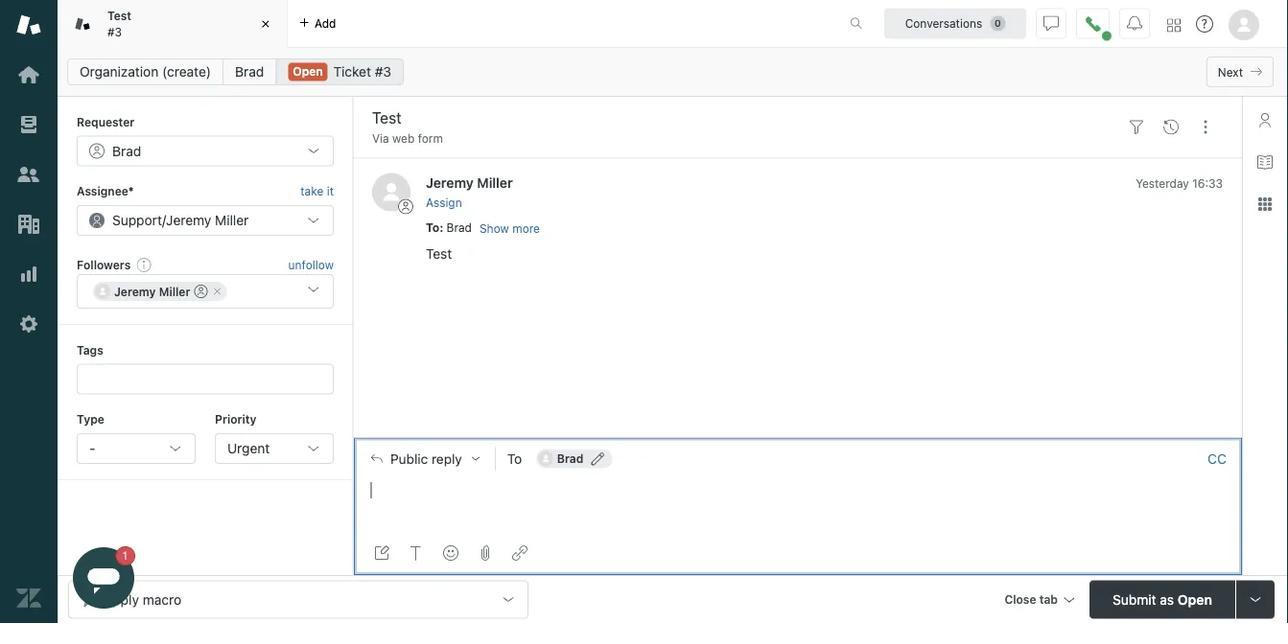 Task type: vqa. For each thing, say whether or not it's contained in the screenshot.
To
yes



Task type: locate. For each thing, give the bounding box(es) containing it.
show
[[480, 222, 509, 235]]

to inside to : brad show more
[[426, 221, 439, 235]]

miller for jeremy miller
[[159, 285, 190, 298]]

jeremy down info on adding followers icon
[[114, 285, 156, 298]]

close tab button
[[996, 581, 1082, 622]]

it
[[327, 185, 334, 198]]

to down the assign
[[426, 221, 439, 235]]

1 horizontal spatial open
[[1178, 592, 1212, 608]]

miller up show
[[477, 174, 513, 190]]

2 horizontal spatial miller
[[477, 174, 513, 190]]

submit as open
[[1113, 592, 1212, 608]]

jeremy miller assign
[[426, 174, 513, 210]]

0 vertical spatial miller
[[477, 174, 513, 190]]

0 horizontal spatial #3
[[107, 25, 122, 38]]

open left ticket
[[293, 65, 323, 78]]

remove image
[[211, 286, 223, 298]]

yesterday
[[1136, 176, 1189, 190]]

1 vertical spatial jeremy
[[166, 212, 211, 228]]

apply
[[104, 592, 139, 608]]

zendesk image
[[16, 586, 41, 611]]

draft mode image
[[374, 546, 389, 561]]

tags
[[77, 344, 103, 357]]

filter image
[[1129, 120, 1144, 135]]

0 horizontal spatial open
[[293, 65, 323, 78]]

ticket #3
[[333, 64, 391, 80]]

0 vertical spatial test
[[107, 9, 131, 23]]

public reply
[[390, 451, 462, 466]]

button displays agent's chat status as invisible. image
[[1043, 16, 1059, 31]]

test
[[107, 9, 131, 23], [426, 246, 452, 261]]

tab containing test
[[58, 0, 288, 48]]

to : brad show more
[[426, 221, 540, 235]]

2 vertical spatial miller
[[159, 285, 190, 298]]

Public reply composer text field
[[363, 479, 1233, 519]]

followers element
[[77, 274, 334, 309]]

miller inside assignee* element
[[215, 212, 249, 228]]

organization (create) button
[[67, 59, 224, 85]]

Yesterday 16:33 text field
[[1136, 176, 1223, 190]]

#3 inside secondary element
[[375, 64, 391, 80]]

take it button
[[300, 182, 334, 201]]

#3 for test #3
[[107, 25, 122, 38]]

via web form
[[372, 132, 443, 145]]

add button
[[288, 0, 348, 47]]

brad right klobrad84@gmail.com image at the left bottom of page
[[557, 452, 583, 465]]

0 horizontal spatial miller
[[159, 285, 190, 298]]

0 horizontal spatial test
[[107, 9, 131, 23]]

klobrad84@gmail.com image
[[538, 451, 553, 466]]

zendesk support image
[[16, 12, 41, 37]]

1 horizontal spatial miller
[[215, 212, 249, 228]]

priority
[[215, 413, 256, 426]]

open
[[293, 65, 323, 78], [1178, 592, 1212, 608]]

#3 inside test #3
[[107, 25, 122, 38]]

apply macro
[[104, 592, 181, 608]]

#3 right ticket
[[375, 64, 391, 80]]

1 horizontal spatial #3
[[375, 64, 391, 80]]

web
[[392, 132, 415, 145]]

test up organization
[[107, 9, 131, 23]]

add link (cmd k) image
[[512, 546, 527, 561]]

next
[[1218, 65, 1243, 79]]

urgent button
[[215, 433, 334, 464]]

brad down requester
[[112, 143, 141, 159]]

displays possible ticket submission types image
[[1248, 592, 1263, 608]]

brad inside secondary element
[[235, 64, 264, 80]]

views image
[[16, 112, 41, 137]]

0 vertical spatial to
[[426, 221, 439, 235]]

add
[[315, 17, 336, 30]]

yesterday 16:33
[[1136, 176, 1223, 190]]

brad
[[235, 64, 264, 80], [112, 143, 141, 159], [446, 221, 472, 235], [557, 452, 583, 465]]

1 horizontal spatial jeremy
[[166, 212, 211, 228]]

Subject field
[[368, 106, 1115, 129]]

0 horizontal spatial jeremy
[[114, 285, 156, 298]]

test for test
[[426, 246, 452, 261]]

0 vertical spatial #3
[[107, 25, 122, 38]]

jeremy up assign button
[[426, 174, 474, 190]]

miller inside option
[[159, 285, 190, 298]]

notifications image
[[1127, 16, 1142, 31]]

miller for jeremy miller assign
[[477, 174, 513, 190]]

miller left user is an agent image
[[159, 285, 190, 298]]

to for to
[[507, 451, 522, 466]]

jeremy
[[426, 174, 474, 190], [166, 212, 211, 228], [114, 285, 156, 298]]

organizations image
[[16, 212, 41, 237]]

user is an agent image
[[194, 285, 208, 298]]

organization
[[80, 64, 159, 80]]

customers image
[[16, 162, 41, 187]]

hide composer image
[[790, 430, 805, 445]]

tab
[[1039, 593, 1058, 607]]

tab
[[58, 0, 288, 48]]

test down :
[[426, 246, 452, 261]]

jeremy inside jeremy miller assign
[[426, 174, 474, 190]]

1 vertical spatial open
[[1178, 592, 1212, 608]]

1 vertical spatial miller
[[215, 212, 249, 228]]

1 horizontal spatial test
[[426, 246, 452, 261]]

1 vertical spatial #3
[[375, 64, 391, 80]]

0 horizontal spatial to
[[426, 221, 439, 235]]

to left klobrad84@gmail.com image at the left bottom of page
[[507, 451, 522, 466]]

format text image
[[409, 546, 424, 561]]

miller right /
[[215, 212, 249, 228]]

brad link
[[223, 59, 277, 85]]

jeremy right "support"
[[166, 212, 211, 228]]

add attachment image
[[478, 546, 493, 561]]

16:33
[[1192, 176, 1223, 190]]

brad down close image
[[235, 64, 264, 80]]

2 vertical spatial jeremy
[[114, 285, 156, 298]]

brad inside to : brad show more
[[446, 221, 472, 235]]

#3 up organization
[[107, 25, 122, 38]]

/
[[162, 212, 166, 228]]

open right as
[[1178, 592, 1212, 608]]

public
[[390, 451, 428, 466]]

2 horizontal spatial jeremy
[[426, 174, 474, 190]]

(create)
[[162, 64, 211, 80]]

0 vertical spatial open
[[293, 65, 323, 78]]

get started image
[[16, 62, 41, 87]]

unfollow
[[288, 258, 334, 271]]

0 vertical spatial jeremy
[[426, 174, 474, 190]]

miller inside jeremy miller assign
[[477, 174, 513, 190]]

to for to : brad show more
[[426, 221, 439, 235]]

test inside tabs tab list
[[107, 9, 131, 23]]

submit
[[1113, 592, 1156, 608]]

brad right :
[[446, 221, 472, 235]]

jeremy for jeremy miller
[[114, 285, 156, 298]]

zendesk products image
[[1167, 19, 1181, 32]]

miller
[[477, 174, 513, 190], [215, 212, 249, 228], [159, 285, 190, 298]]

1 vertical spatial to
[[507, 451, 522, 466]]

conversations button
[[884, 8, 1026, 39]]

form
[[418, 132, 443, 145]]

jeremy inside option
[[114, 285, 156, 298]]

more
[[512, 222, 540, 235]]

1 horizontal spatial to
[[507, 451, 522, 466]]

1 vertical spatial test
[[426, 246, 452, 261]]

#3
[[107, 25, 122, 38], [375, 64, 391, 80]]

to
[[426, 221, 439, 235], [507, 451, 522, 466]]

main element
[[0, 0, 58, 623]]



Task type: describe. For each thing, give the bounding box(es) containing it.
take it
[[300, 185, 334, 198]]

cc button
[[1207, 450, 1227, 467]]

brad inside requester element
[[112, 143, 141, 159]]

assign button
[[426, 194, 462, 212]]

secondary element
[[58, 53, 1288, 91]]

jeremy miller link
[[426, 174, 513, 190]]

- button
[[77, 433, 196, 464]]

test #3
[[107, 9, 131, 38]]

insert emojis image
[[443, 546, 458, 561]]

jeremy miller option
[[93, 282, 227, 301]]

assign
[[426, 196, 462, 210]]

jeremy for jeremy miller assign
[[426, 174, 474, 190]]

type
[[77, 413, 104, 426]]

close
[[1005, 593, 1036, 607]]

next button
[[1206, 57, 1274, 87]]

unfollow button
[[288, 256, 334, 273]]

reply
[[432, 451, 462, 466]]

as
[[1160, 592, 1174, 608]]

knowledge image
[[1257, 154, 1273, 170]]

conversations
[[905, 17, 982, 30]]

urgent
[[227, 441, 270, 457]]

events image
[[1163, 120, 1179, 135]]

admin image
[[16, 312, 41, 337]]

requester
[[77, 115, 135, 129]]

followers
[[77, 258, 131, 271]]

via
[[372, 132, 389, 145]]

show more button
[[480, 220, 540, 237]]

ticket actions image
[[1198, 120, 1213, 135]]

get help image
[[1196, 15, 1213, 33]]

assignee* element
[[77, 205, 334, 236]]

take
[[300, 185, 323, 198]]

organization (create)
[[80, 64, 211, 80]]

tabs tab list
[[58, 0, 830, 48]]

support
[[112, 212, 162, 228]]

macro
[[143, 592, 181, 608]]

close tab
[[1005, 593, 1058, 607]]

edit user image
[[591, 452, 605, 465]]

-
[[89, 441, 95, 457]]

apps image
[[1257, 197, 1273, 212]]

:
[[439, 221, 443, 235]]

customer context image
[[1257, 112, 1273, 128]]

jeremy miller
[[114, 285, 190, 298]]

millerjeremy500@gmail.com image
[[95, 284, 110, 299]]

requester element
[[77, 136, 334, 166]]

assignee*
[[77, 185, 134, 198]]

test for test #3
[[107, 9, 131, 23]]

#3 for ticket #3
[[375, 64, 391, 80]]

cc
[[1208, 451, 1227, 466]]

jeremy inside assignee* element
[[166, 212, 211, 228]]

ticket
[[333, 64, 371, 80]]

open inside secondary element
[[293, 65, 323, 78]]

public reply button
[[354, 439, 495, 479]]

avatar image
[[372, 173, 410, 211]]

reporting image
[[16, 262, 41, 287]]

support / jeremy miller
[[112, 212, 249, 228]]

info on adding followers image
[[136, 257, 152, 272]]

close image
[[256, 14, 275, 34]]



